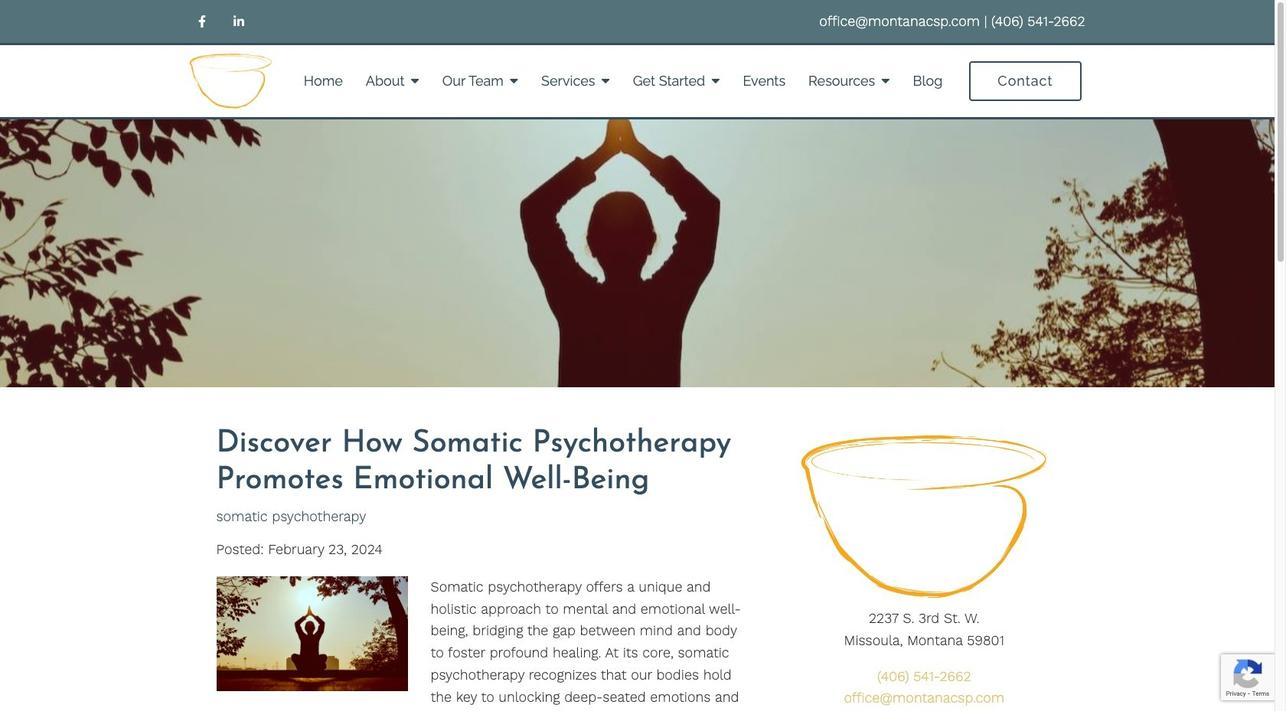 Task type: describe. For each thing, give the bounding box(es) containing it.
linkedin in image
[[233, 15, 244, 28]]

facebook f image
[[198, 15, 206, 28]]

logo image
[[186, 51, 276, 112]]



Task type: vqa. For each thing, say whether or not it's contained in the screenshot.
Name "text box"
no



